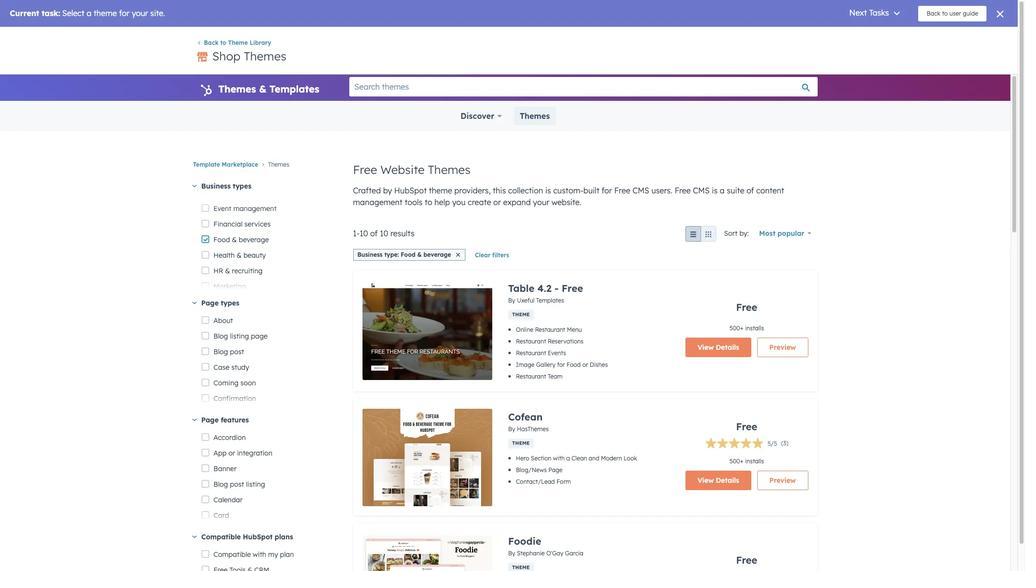 Task type: describe. For each thing, give the bounding box(es) containing it.
shop themes
[[212, 49, 286, 64]]

back to theme library link
[[197, 39, 271, 47]]

back to theme library
[[204, 39, 271, 47]]

back
[[204, 39, 219, 47]]

shop
[[212, 49, 240, 64]]



Task type: vqa. For each thing, say whether or not it's contained in the screenshot.
2nd Press to sort. image from left
no



Task type: locate. For each thing, give the bounding box(es) containing it.
theme
[[228, 39, 248, 47]]

library
[[250, 39, 271, 47]]

themes
[[244, 49, 286, 64]]

to
[[220, 39, 226, 47]]



